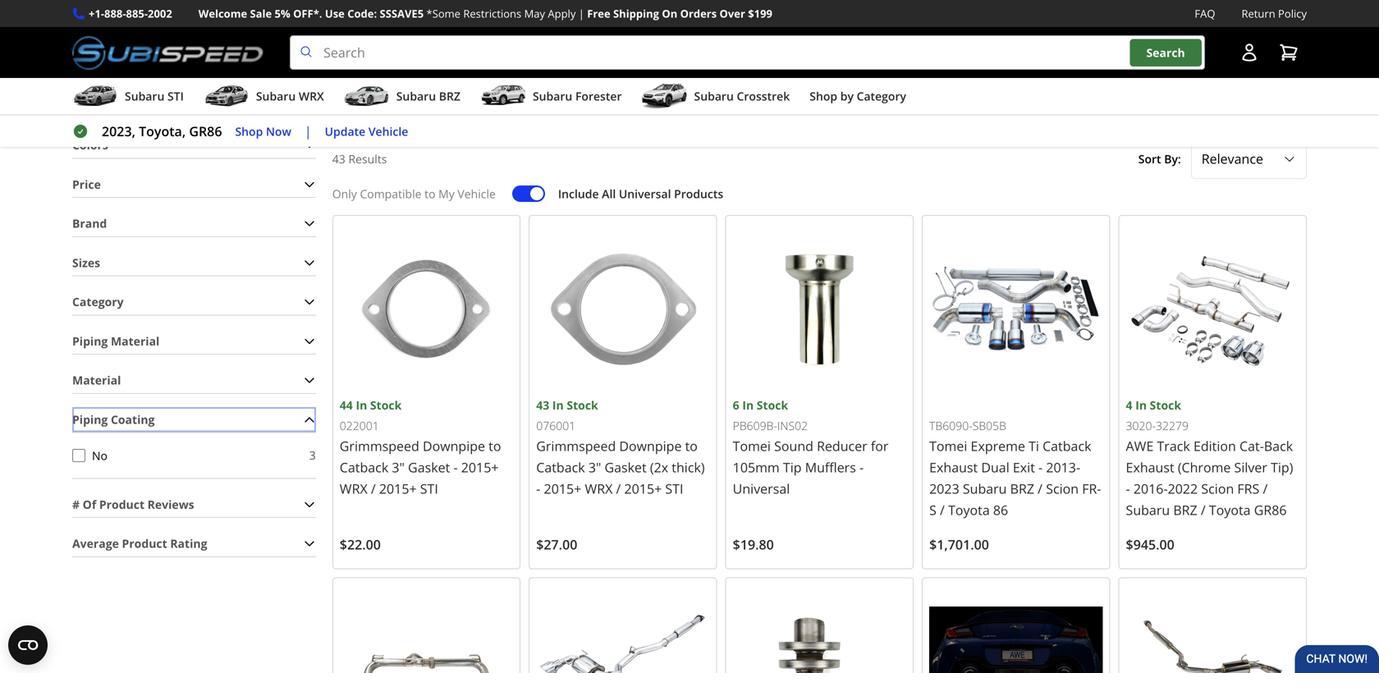 Task type: describe. For each thing, give the bounding box(es) containing it.
free
[[588, 6, 611, 21]]

subaru inside tb6090-sb05b tomei expreme ti catback exhaust dual exit - 2013- 2023 subaru brz / scion fr- s / toyota 86
[[963, 480, 1007, 498]]

mid
[[1202, 33, 1223, 49]]

edition
[[1194, 437, 1237, 455]]

subaru for subaru crosstrek
[[695, 88, 734, 104]]

category button
[[72, 290, 316, 315]]

a subaru wrx thumbnail image image
[[204, 84, 250, 109]]

update vehicle button
[[325, 122, 409, 141]]

wrx inside dropdown button
[[299, 88, 324, 104]]

$1,701.00
[[930, 536, 990, 554]]

gasket for /
[[605, 459, 647, 476]]

sti inside dropdown button
[[168, 88, 184, 104]]

scion inside 4 in stock 3020-32279 awe track edition cat-back exhaust (chrome silver tip) - 2016-2022 scion frs / subaru brz / toyota gr86
[[1202, 480, 1235, 498]]

code:
[[348, 6, 377, 21]]

subaru wrx
[[256, 88, 324, 104]]

piping for piping coating
[[72, 412, 108, 427]]

awe
[[1127, 437, 1154, 455]]

stock for grimmspeed downpipe to catback 3" gasket - 2015+ wrx / 2015+ sti
[[370, 398, 402, 413]]

022001
[[340, 418, 379, 434]]

exhaust down the over
[[703, 33, 749, 49]]

category
[[72, 294, 124, 310]]

hardware
[[826, 33, 883, 49]]

shop for shop featured products
[[577, 83, 625, 110]]

reducer
[[817, 437, 868, 455]]

faq link
[[1196, 5, 1216, 22]]

pipes
[[1226, 33, 1257, 49]]

average
[[72, 536, 119, 552]]

update vehicle
[[325, 123, 409, 139]]

cat back exhaust system
[[103, 33, 247, 49]]

catback for grimmspeed downpipe to catback 3" gasket - 2015+ wrx / 2015+ sti
[[340, 459, 389, 476]]

invidia exhaust silencer n1 systems 101mm  - universal image
[[733, 585, 907, 674]]

/ inside 44 in stock 022001 grimmspeed downpipe to catback 3" gasket - 2015+ wrx / 2015+ sti
[[371, 480, 376, 498]]

(chrome
[[1179, 459, 1232, 476]]

include
[[558, 186, 599, 201]]

3020-
[[1127, 418, 1157, 434]]

exhaust gaskets and hardware link
[[703, 26, 883, 49]]

average product rating
[[72, 536, 207, 552]]

rating
[[170, 536, 207, 552]]

toyota inside tb6090-sb05b tomei expreme ti catback exhaust dual exit - 2013- 2023 subaru brz / scion fr- s / toyota 86
[[949, 501, 990, 519]]

# of product reviews
[[72, 497, 194, 512]]

remark 4.5" axle-back (double wall stainless tip) - 2022-2023 subaru brz / toyota gr86 image
[[340, 585, 514, 674]]

track
[[1158, 437, 1191, 455]]

products
[[674, 186, 724, 201]]

shop for shop now
[[235, 123, 263, 139]]

brz inside tb6090-sb05b tomei expreme ti catback exhaust dual exit - 2013- 2023 subaru brz / scion fr- s / toyota 86
[[1011, 480, 1035, 498]]

subaru crosstrek button
[[642, 81, 790, 114]]

and for gaskets
[[801, 33, 823, 49]]

tomei sound reducer for 105mm tip mufflers - universal image
[[733, 223, 907, 396]]

subaru inside 4 in stock 3020-32279 awe track edition cat-back exhaust (chrome silver tip) - 2016-2022 scion frs / subaru brz / toyota gr86
[[1127, 501, 1171, 519]]

$19.80
[[733, 536, 774, 554]]

and for tips
[[586, 33, 608, 49]]

1 heat from the left
[[921, 33, 948, 49]]

results
[[349, 151, 387, 167]]

sound
[[775, 437, 814, 455]]

3
[[310, 448, 316, 463]]

a subaru brz thumbnail image image
[[344, 84, 390, 109]]

off*.
[[293, 6, 322, 21]]

brand button
[[72, 211, 316, 236]]

888-
[[104, 6, 126, 21]]

frs
[[1238, 480, 1260, 498]]

- inside 6 in stock pb609b-ins02 tomei sound reducer for 105mm tip mufflers - universal
[[860, 459, 864, 476]]

heat isolation & heat wrap
[[921, 33, 1077, 49]]

6
[[733, 398, 740, 413]]

43 results
[[333, 151, 387, 167]]

piping material
[[72, 333, 160, 349]]

&
[[1004, 33, 1013, 49]]

search
[[1147, 45, 1186, 60]]

brz inside 4 in stock 3020-32279 awe track edition cat-back exhaust (chrome silver tip) - 2016-2022 scion frs / subaru brz / toyota gr86
[[1174, 501, 1198, 519]]

toyota inside 4 in stock 3020-32279 awe track edition cat-back exhaust (chrome silver tip) - 2016-2022 scion frs / subaru brz / toyota gr86
[[1210, 501, 1251, 519]]

scion inside tb6090-sb05b tomei expreme ti catback exhaust dual exit - 2013- 2023 subaru brz / scion fr- s / toyota 86
[[1047, 480, 1079, 498]]

sizes
[[72, 255, 100, 271]]

only compatible to my vehicle
[[333, 186, 496, 201]]

sizes button
[[72, 250, 316, 276]]

tb6090-sb05b tomei expreme ti catback exhaust dual exit - 2013- 2023 subaru brz / scion fr- s / toyota 86
[[930, 418, 1102, 519]]

material inside dropdown button
[[72, 373, 121, 388]]

1 horizontal spatial vehicle
[[458, 186, 496, 201]]

grimmspeed downpipe to catback 3" gasket - 2015+ wrx / 2015+ sti image
[[340, 223, 514, 396]]

use
[[325, 6, 345, 21]]

return
[[1242, 6, 1276, 21]]

mufflers
[[806, 459, 857, 476]]

$199
[[749, 6, 773, 21]]

2023
[[930, 480, 960, 498]]

colors
[[72, 137, 108, 153]]

2002
[[148, 6, 172, 21]]

fr-
[[1083, 480, 1102, 498]]

stock for grimmspeed downpipe to catback 3" gasket (2x thick) - 2015+ wrx / 2015+ sti
[[567, 398, 599, 413]]

material button
[[72, 368, 316, 393]]

dual
[[982, 459, 1010, 476]]

3" for wrx
[[589, 459, 602, 476]]

for
[[871, 437, 889, 455]]

exhaust left the mid
[[1153, 33, 1199, 49]]

exhaust inside 4 in stock 3020-32279 awe track edition cat-back exhaust (chrome silver tip) - 2016-2022 scion frs / subaru brz / toyota gr86
[[1127, 459, 1175, 476]]

0 horizontal spatial universal
[[619, 186, 672, 201]]

piping for piping material
[[72, 333, 108, 349]]

may
[[525, 6, 545, 21]]

colors button
[[72, 133, 316, 158]]

2023, toyota, gr86
[[102, 122, 222, 140]]

tips
[[560, 33, 583, 49]]

sti inside 44 in stock 022001 grimmspeed downpipe to catback 3" gasket - 2015+ wrx / 2015+ sti
[[420, 480, 438, 498]]

crosstrek
[[737, 88, 790, 104]]

exhaust inside tb6090-sb05b tomei expreme ti catback exhaust dual exit - 2013- 2023 subaru brz / scion fr- s / toyota 86
[[930, 459, 978, 476]]

1 horizontal spatial |
[[579, 6, 585, 21]]

a subaru crosstrek thumbnail image image
[[642, 84, 688, 109]]

$22.00
[[340, 536, 381, 554]]

in for grimmspeed downpipe to catback 3" gasket - 2015+ wrx / 2015+ sti
[[356, 398, 367, 413]]

welcome sale 5% off*. use code: sssave5 *some restrictions may apply | free shipping on orders over $199
[[199, 6, 773, 21]]

5%
[[275, 6, 291, 21]]

universal inside 6 in stock pb609b-ins02 tomei sound reducer for 105mm tip mufflers - universal
[[733, 480, 790, 498]]

axle back exhausts
[[326, 33, 436, 49]]

over
[[720, 6, 746, 21]]

Select... button
[[1192, 139, 1308, 179]]

sti inside 43 in stock 076001 grimmspeed downpipe to catback 3" gasket (2x thick) - 2015+ wrx / 2015+ sti
[[666, 480, 684, 498]]

cat-
[[1240, 437, 1265, 455]]

stock for awe track edition cat-back exhaust (chrome silver tip) - 2016-2022 scion frs / subaru brz / toyota gr86
[[1151, 398, 1182, 413]]

all
[[602, 186, 616, 201]]

expreme
[[971, 437, 1026, 455]]

policy
[[1279, 6, 1308, 21]]

43 for 43 in stock 076001 grimmspeed downpipe to catback 3" gasket (2x thick) - 2015+ wrx / 2015+ sti
[[537, 398, 550, 413]]

43 in stock 076001 grimmspeed downpipe to catback 3" gasket (2x thick) - 2015+ wrx / 2015+ sti
[[537, 398, 705, 498]]

piping material button
[[72, 329, 316, 354]]

include all universal products
[[558, 186, 724, 201]]

exhaust down 2002
[[156, 33, 202, 49]]

coating
[[111, 412, 155, 427]]

4
[[1127, 398, 1133, 413]]

downpipe for (2x
[[620, 437, 682, 455]]

subaru for subaru forester
[[533, 88, 573, 104]]

6 in stock pb609b-ins02 tomei sound reducer for 105mm tip mufflers - universal
[[733, 398, 889, 498]]

2023,
[[102, 122, 135, 140]]

material inside dropdown button
[[111, 333, 160, 349]]

cat
[[103, 33, 123, 49]]



Task type: vqa. For each thing, say whether or not it's contained in the screenshot.
Solenoid inside 37 in stock 057041 grimmspeed 3 port electronic boost control solenoid
no



Task type: locate. For each thing, give the bounding box(es) containing it.
- inside 44 in stock 022001 grimmspeed downpipe to catback 3" gasket - 2015+ wrx / 2015+ sti
[[454, 459, 458, 476]]

1 horizontal spatial wrx
[[340, 480, 368, 498]]

1 horizontal spatial grimmspeed
[[537, 437, 616, 455]]

0 horizontal spatial 3"
[[392, 459, 405, 476]]

catback down 022001
[[340, 459, 389, 476]]

2 downpipe from the left
[[620, 437, 682, 455]]

in right the 44
[[356, 398, 367, 413]]

tomei down tb6090-
[[930, 437, 968, 455]]

system
[[205, 33, 247, 49]]

0 horizontal spatial 43
[[333, 151, 346, 167]]

tip
[[784, 459, 802, 476]]

search button
[[1131, 39, 1202, 66]]

exhaust mid pipes
[[1153, 33, 1257, 49]]

exhaust tips and silencers
[[511, 33, 663, 49]]

product down the # of product reviews
[[122, 536, 167, 552]]

tomei expreme ti catback exhaust dual exit - 2013-2023 subaru brz / scion fr-s / toyota 86 image
[[930, 223, 1104, 396]]

1 horizontal spatial universal
[[733, 480, 790, 498]]

gasket inside 43 in stock 076001 grimmspeed downpipe to catback 3" gasket (2x thick) - 2015+ wrx / 2015+ sti
[[605, 459, 647, 476]]

universal
[[619, 186, 672, 201], [733, 480, 790, 498]]

toyota down frs
[[1210, 501, 1251, 519]]

1 horizontal spatial shop
[[577, 83, 625, 110]]

1 vertical spatial gr86
[[1255, 501, 1288, 519]]

1 horizontal spatial gasket
[[605, 459, 647, 476]]

gr86 down a subaru wrx thumbnail image
[[189, 122, 222, 140]]

| right now
[[305, 122, 312, 140]]

piping inside dropdown button
[[72, 333, 108, 349]]

in inside 4 in stock 3020-32279 awe track edition cat-back exhaust (chrome silver tip) - 2016-2022 scion frs / subaru brz / toyota gr86
[[1136, 398, 1148, 413]]

shop featured products
[[577, 83, 803, 110]]

4 stock from the left
[[1151, 398, 1182, 413]]

shop left the by
[[810, 88, 838, 104]]

catback inside 44 in stock 022001 grimmspeed downpipe to catback 3" gasket - 2015+ wrx / 2015+ sti
[[340, 459, 389, 476]]

4 in from the left
[[1136, 398, 1148, 413]]

a subaru forester thumbnail image image
[[480, 84, 526, 109]]

price
[[72, 177, 101, 192]]

1 horizontal spatial brz
[[1011, 480, 1035, 498]]

welcome
[[199, 6, 247, 21]]

my
[[439, 186, 455, 201]]

material down category
[[111, 333, 160, 349]]

subaru wrx button
[[204, 81, 324, 114]]

2 vertical spatial brz
[[1174, 501, 1198, 519]]

2 piping from the top
[[72, 412, 108, 427]]

in inside 43 in stock 076001 grimmspeed downpipe to catback 3" gasket (2x thick) - 2015+ wrx / 2015+ sti
[[553, 398, 564, 413]]

1 vertical spatial brz
[[1011, 480, 1035, 498]]

0 horizontal spatial sti
[[168, 88, 184, 104]]

exhausts
[[385, 33, 436, 49]]

2 horizontal spatial shop
[[810, 88, 838, 104]]

featured
[[630, 83, 713, 110]]

toyota
[[949, 501, 990, 519], [1210, 501, 1251, 519]]

0 horizontal spatial vehicle
[[369, 123, 409, 139]]

2 horizontal spatial sti
[[666, 480, 684, 498]]

in inside 44 in stock 022001 grimmspeed downpipe to catback 3" gasket - 2015+ wrx / 2015+ sti
[[356, 398, 367, 413]]

material up piping coating
[[72, 373, 121, 388]]

return policy
[[1242, 6, 1308, 21]]

1 vertical spatial 43
[[537, 398, 550, 413]]

s
[[930, 501, 937, 519]]

to inside 44 in stock 022001 grimmspeed downpipe to catback 3" gasket - 2015+ wrx / 2015+ sti
[[489, 437, 501, 455]]

tb6090-
[[930, 418, 973, 434]]

2022
[[1169, 480, 1199, 498]]

shop now
[[235, 123, 292, 139]]

gr86 down frs
[[1255, 501, 1288, 519]]

0 vertical spatial piping
[[72, 333, 108, 349]]

back up tip)
[[1265, 437, 1294, 455]]

- inside 43 in stock 076001 grimmspeed downpipe to catback 3" gasket (2x thick) - 2015+ wrx / 2015+ sti
[[537, 480, 541, 498]]

43 up 076001
[[537, 398, 550, 413]]

exhaust up 2023 in the bottom of the page
[[930, 459, 978, 476]]

and
[[586, 33, 608, 49], [801, 33, 823, 49]]

wrx inside 43 in stock 076001 grimmspeed downpipe to catback 3" gasket (2x thick) - 2015+ wrx / 2015+ sti
[[585, 480, 613, 498]]

piping up no
[[72, 412, 108, 427]]

grimmspeed inside 44 in stock 022001 grimmspeed downpipe to catback 3" gasket - 2015+ wrx / 2015+ sti
[[340, 437, 420, 455]]

0 horizontal spatial scion
[[1047, 480, 1079, 498]]

shop
[[577, 83, 625, 110], [810, 88, 838, 104], [235, 123, 263, 139]]

0 horizontal spatial back
[[126, 33, 153, 49]]

stock inside 6 in stock pb609b-ins02 tomei sound reducer for 105mm tip mufflers - universal
[[757, 398, 789, 413]]

stock up 32279
[[1151, 398, 1182, 413]]

button image
[[1240, 43, 1260, 63]]

3" inside 44 in stock 022001 grimmspeed downpipe to catback 3" gasket - 2015+ wrx / 2015+ sti
[[392, 459, 405, 476]]

stock inside 43 in stock 076001 grimmspeed downpipe to catback 3" gasket (2x thick) - 2015+ wrx / 2015+ sti
[[567, 398, 599, 413]]

1 vertical spatial vehicle
[[458, 186, 496, 201]]

in for awe track edition cat-back exhaust (chrome silver tip) - 2016-2022 scion frs / subaru brz / toyota gr86
[[1136, 398, 1148, 413]]

in for grimmspeed downpipe to catback 3" gasket (2x thick) - 2015+ wrx / 2015+ sti
[[553, 398, 564, 413]]

2 toyota from the left
[[1210, 501, 1251, 519]]

shop for shop by category
[[810, 88, 838, 104]]

awe track edition cat-back exhaust (chrome silver tip) - 2016-2022 scion frs / subaru brz / toyota gr86 image
[[1127, 223, 1300, 396]]

gr86
[[189, 122, 222, 140], [1255, 501, 1288, 519]]

No button
[[72, 449, 85, 462]]

1 horizontal spatial 43
[[537, 398, 550, 413]]

1 horizontal spatial sti
[[420, 480, 438, 498]]

1 horizontal spatial heat
[[1016, 33, 1044, 49]]

1 piping from the top
[[72, 333, 108, 349]]

1 toyota from the left
[[949, 501, 990, 519]]

1 horizontal spatial 3"
[[589, 459, 602, 476]]

downpipe for -
[[423, 437, 485, 455]]

44 in stock 022001 grimmspeed downpipe to catback 3" gasket - 2015+ wrx / 2015+ sti
[[340, 398, 501, 498]]

shop down exhaust tips and silencers
[[577, 83, 625, 110]]

| left free
[[579, 6, 585, 21]]

1 horizontal spatial to
[[489, 437, 501, 455]]

0 horizontal spatial wrx
[[299, 88, 324, 104]]

in for tomei sound reducer for 105mm tip mufflers - universal
[[743, 398, 754, 413]]

subaru forester button
[[480, 81, 622, 114]]

exhaust up 2016-
[[1127, 459, 1175, 476]]

stock up 076001
[[567, 398, 599, 413]]

stock
[[370, 398, 402, 413], [567, 398, 599, 413], [757, 398, 789, 413], [1151, 398, 1182, 413]]

2 horizontal spatial to
[[686, 437, 698, 455]]

on
[[662, 6, 678, 21]]

2 heat from the left
[[1016, 33, 1044, 49]]

return policy link
[[1242, 5, 1308, 22]]

tomei inside tb6090-sb05b tomei expreme ti catback exhaust dual exit - 2013- 2023 subaru brz / scion fr- s / toyota 86
[[930, 437, 968, 455]]

1 downpipe from the left
[[423, 437, 485, 455]]

1 grimmspeed from the left
[[340, 437, 420, 455]]

0 vertical spatial brz
[[439, 88, 461, 104]]

grimmspeed for /
[[340, 437, 420, 455]]

stock inside 44 in stock 022001 grimmspeed downpipe to catback 3" gasket - 2015+ wrx / 2015+ sti
[[370, 398, 402, 413]]

to for grimmspeed downpipe to catback 3" gasket - 2015+ wrx / 2015+ sti
[[489, 437, 501, 455]]

catback inside 43 in stock 076001 grimmspeed downpipe to catback 3" gasket (2x thick) - 2015+ wrx / 2015+ sti
[[537, 459, 585, 476]]

back down code:
[[354, 33, 382, 49]]

downpipe inside 44 in stock 022001 grimmspeed downpipe to catback 3" gasket - 2015+ wrx / 2015+ sti
[[423, 437, 485, 455]]

2 gasket from the left
[[605, 459, 647, 476]]

44
[[340, 398, 353, 413]]

3 stock from the left
[[757, 398, 789, 413]]

0 horizontal spatial to
[[425, 186, 436, 201]]

vehicle inside button
[[369, 123, 409, 139]]

0 vertical spatial product
[[99, 497, 145, 512]]

/ inside 43 in stock 076001 grimmspeed downpipe to catback 3" gasket (2x thick) - 2015+ wrx / 2015+ sti
[[616, 480, 621, 498]]

0 vertical spatial |
[[579, 6, 585, 21]]

1 horizontal spatial back
[[354, 33, 382, 49]]

2 in from the left
[[553, 398, 564, 413]]

1 3" from the left
[[392, 459, 405, 476]]

1 horizontal spatial and
[[801, 33, 823, 49]]

1 horizontal spatial tomei
[[930, 437, 968, 455]]

1 horizontal spatial gr86
[[1255, 501, 1288, 519]]

2 stock from the left
[[567, 398, 599, 413]]

2 3" from the left
[[589, 459, 602, 476]]

tomei down pb609b-
[[733, 437, 771, 455]]

-
[[454, 459, 458, 476], [1039, 459, 1043, 476], [860, 459, 864, 476], [537, 480, 541, 498], [1127, 480, 1131, 498]]

stock inside 4 in stock 3020-32279 awe track edition cat-back exhaust (chrome silver tip) - 2016-2022 scion frs / subaru brz / toyota gr86
[[1151, 398, 1182, 413]]

grimmspeed for 2015+
[[537, 437, 616, 455]]

back for cat
[[126, 33, 153, 49]]

2 scion from the left
[[1202, 480, 1235, 498]]

grimmspeed inside 43 in stock 076001 grimmspeed downpipe to catback 3" gasket (2x thick) - 2015+ wrx / 2015+ sti
[[537, 437, 616, 455]]

0 horizontal spatial brz
[[439, 88, 461, 104]]

shop inside dropdown button
[[810, 88, 838, 104]]

shop by category
[[810, 88, 907, 104]]

885-
[[126, 6, 148, 21]]

a subaru sti thumbnail image image
[[72, 84, 118, 109]]

subaru
[[125, 88, 165, 104], [256, 88, 296, 104], [397, 88, 436, 104], [533, 88, 573, 104], [695, 88, 734, 104], [963, 480, 1007, 498], [1127, 501, 1171, 519]]

/
[[371, 480, 376, 498], [616, 480, 621, 498], [1038, 480, 1043, 498], [1264, 480, 1269, 498], [941, 501, 945, 519], [1202, 501, 1206, 519]]

0 horizontal spatial shop
[[235, 123, 263, 139]]

0 vertical spatial material
[[111, 333, 160, 349]]

and right the tips
[[586, 33, 608, 49]]

ins02
[[778, 418, 808, 434]]

1 scion from the left
[[1047, 480, 1079, 498]]

- inside 4 in stock 3020-32279 awe track edition cat-back exhaust (chrome silver tip) - 2016-2022 scion frs / subaru brz / toyota gr86
[[1127, 480, 1131, 498]]

subaru crosstrek
[[695, 88, 790, 104]]

stock for tomei sound reducer for 105mm tip mufflers - universal
[[757, 398, 789, 413]]

in inside 6 in stock pb609b-ins02 tomei sound reducer for 105mm tip mufflers - universal
[[743, 398, 754, 413]]

3" for 2015+
[[392, 459, 405, 476]]

forester
[[576, 88, 622, 104]]

vehicle up results
[[369, 123, 409, 139]]

select... image
[[1284, 153, 1297, 166]]

+1-
[[89, 6, 104, 21]]

2 horizontal spatial wrx
[[585, 480, 613, 498]]

$27.00
[[537, 536, 578, 554]]

2 horizontal spatial back
[[1265, 437, 1294, 455]]

catback for grimmspeed downpipe to catback 3" gasket (2x thick) - 2015+ wrx / 2015+ sti
[[537, 459, 585, 476]]

back inside 4 in stock 3020-32279 awe track edition cat-back exhaust (chrome silver tip) - 2016-2022 scion frs / subaru brz / toyota gr86
[[1265, 437, 1294, 455]]

open widget image
[[8, 626, 48, 665]]

1 horizontal spatial toyota
[[1210, 501, 1251, 519]]

gasket
[[408, 459, 450, 476], [605, 459, 647, 476]]

in
[[356, 398, 367, 413], [553, 398, 564, 413], [743, 398, 754, 413], [1136, 398, 1148, 413]]

1 horizontal spatial scion
[[1202, 480, 1235, 498]]

awe touring edition exhaust (chrome silver tips) - 2016-2022 subaru brz / toyota gr86 image
[[537, 585, 710, 674]]

exhaust
[[156, 33, 202, 49], [511, 33, 557, 49], [703, 33, 749, 49], [1153, 33, 1199, 49], [930, 459, 978, 476], [1127, 459, 1175, 476]]

cat back exhaust system link
[[103, 26, 247, 49]]

pb609b-
[[733, 418, 778, 434]]

exit
[[1014, 459, 1036, 476]]

exhaust down may
[[511, 33, 557, 49]]

1 vertical spatial product
[[122, 536, 167, 552]]

gaskets
[[752, 33, 798, 49]]

86
[[994, 501, 1009, 519]]

subaru for subaru wrx
[[256, 88, 296, 104]]

and right gaskets
[[801, 33, 823, 49]]

awe track edition exhaust (diamond black tips) - 2016-2022 scion frs / subaru brz / toyota gr86 image
[[930, 585, 1104, 674]]

grimmspeed down 076001
[[537, 437, 616, 455]]

0 horizontal spatial |
[[305, 122, 312, 140]]

shop by category button
[[810, 81, 907, 114]]

0 horizontal spatial gasket
[[408, 459, 450, 476]]

back for axle
[[354, 33, 382, 49]]

1 gasket from the left
[[408, 459, 450, 476]]

exhaust tips and silencers link
[[511, 26, 663, 49]]

1 vertical spatial universal
[[733, 480, 790, 498]]

piping inside dropdown button
[[72, 412, 108, 427]]

0 vertical spatial vehicle
[[369, 123, 409, 139]]

0 horizontal spatial gr86
[[189, 122, 222, 140]]

0 vertical spatial 43
[[333, 151, 346, 167]]

- inside tb6090-sb05b tomei expreme ti catback exhaust dual exit - 2013- 2023 subaru brz / scion fr- s / toyota 86
[[1039, 459, 1043, 476]]

1 horizontal spatial catback
[[537, 459, 585, 476]]

shop left now
[[235, 123, 263, 139]]

in right 4
[[1136, 398, 1148, 413]]

0 horizontal spatial heat
[[921, 33, 948, 49]]

1 horizontal spatial downpipe
[[620, 437, 682, 455]]

faq
[[1196, 6, 1216, 21]]

remark sports touring cat-back exhaust stainless steel tip cover - 2022+ subaru brz / 2022+ toyota gr86 image
[[1127, 585, 1300, 674]]

subaru for subaru brz
[[397, 88, 436, 104]]

universal right all
[[619, 186, 672, 201]]

1 in from the left
[[356, 398, 367, 413]]

3" inside 43 in stock 076001 grimmspeed downpipe to catback 3" gasket (2x thick) - 2015+ wrx / 2015+ sti
[[589, 459, 602, 476]]

no
[[92, 448, 108, 463]]

1 tomei from the left
[[930, 437, 968, 455]]

1 vertical spatial |
[[305, 122, 312, 140]]

to inside 43 in stock 076001 grimmspeed downpipe to catback 3" gasket (2x thick) - 2015+ wrx / 2015+ sti
[[686, 437, 698, 455]]

back right cat
[[126, 33, 153, 49]]

subaru for subaru sti
[[125, 88, 165, 104]]

to for grimmspeed downpipe to catback 3" gasket (2x thick) - 2015+ wrx / 2015+ sti
[[686, 437, 698, 455]]

subaru brz button
[[344, 81, 461, 114]]

in right 6
[[743, 398, 754, 413]]

catback inside tb6090-sb05b tomei expreme ti catback exhaust dual exit - 2013- 2023 subaru brz / scion fr- s / toyota 86
[[1043, 437, 1092, 455]]

0 horizontal spatial grimmspeed
[[340, 437, 420, 455]]

0 vertical spatial gr86
[[189, 122, 222, 140]]

scion down "(chrome"
[[1202, 480, 1235, 498]]

0 horizontal spatial downpipe
[[423, 437, 485, 455]]

stock up pb609b-
[[757, 398, 789, 413]]

0 horizontal spatial toyota
[[949, 501, 990, 519]]

32279
[[1157, 418, 1189, 434]]

1 vertical spatial material
[[72, 373, 121, 388]]

1 stock from the left
[[370, 398, 402, 413]]

gasket for sti
[[408, 459, 450, 476]]

gasket inside 44 in stock 022001 grimmspeed downpipe to catback 3" gasket - 2015+ wrx / 2015+ sti
[[408, 459, 450, 476]]

brz down 2022
[[1174, 501, 1198, 519]]

2 horizontal spatial brz
[[1174, 501, 1198, 519]]

2 grimmspeed from the left
[[537, 437, 616, 455]]

piping
[[72, 333, 108, 349], [72, 412, 108, 427]]

heat left isolation
[[921, 33, 948, 49]]

gr86 inside 4 in stock 3020-32279 awe track edition cat-back exhaust (chrome silver tip) - 2016-2022 scion frs / subaru brz / toyota gr86
[[1255, 501, 1288, 519]]

4 in stock 3020-32279 awe track edition cat-back exhaust (chrome silver tip) - 2016-2022 scion frs / subaru brz / toyota gr86
[[1127, 398, 1294, 519]]

axle
[[326, 33, 351, 49]]

exhaust gaskets and hardware
[[703, 33, 883, 49]]

2 and from the left
[[801, 33, 823, 49]]

downpipe inside 43 in stock 076001 grimmspeed downpipe to catback 3" gasket (2x thick) - 2015+ wrx / 2015+ sti
[[620, 437, 682, 455]]

subaru inside dropdown button
[[125, 88, 165, 104]]

076001
[[537, 418, 576, 434]]

43 for 43 results
[[333, 151, 346, 167]]

vehicle
[[369, 123, 409, 139], [458, 186, 496, 201]]

vehicle right the my
[[458, 186, 496, 201]]

scion down 2013-
[[1047, 480, 1079, 498]]

sort
[[1139, 151, 1162, 167]]

wrx inside 44 in stock 022001 grimmspeed downpipe to catback 3" gasket - 2015+ wrx / 2015+ sti
[[340, 480, 368, 498]]

+1-888-885-2002 link
[[89, 5, 172, 22]]

reviews
[[148, 497, 194, 512]]

catback down 076001
[[537, 459, 585, 476]]

product right the of
[[99, 497, 145, 512]]

to
[[425, 186, 436, 201], [489, 437, 501, 455], [686, 437, 698, 455]]

universal down 105mm
[[733, 480, 790, 498]]

average product rating button
[[72, 532, 316, 557]]

*some
[[427, 6, 461, 21]]

43 down update
[[333, 151, 346, 167]]

search input field
[[290, 35, 1206, 70]]

price button
[[72, 172, 316, 197]]

tomei inside 6 in stock pb609b-ins02 tomei sound reducer for 105mm tip mufflers - universal
[[733, 437, 771, 455]]

grimmspeed down 022001
[[340, 437, 420, 455]]

subaru sti
[[125, 88, 184, 104]]

0 horizontal spatial catback
[[340, 459, 389, 476]]

0 horizontal spatial and
[[586, 33, 608, 49]]

heat right &
[[1016, 33, 1044, 49]]

piping coating button
[[72, 407, 316, 433]]

in up 076001
[[553, 398, 564, 413]]

tomei
[[930, 437, 968, 455], [733, 437, 771, 455]]

brz left a subaru forester thumbnail image
[[439, 88, 461, 104]]

wrap
[[1047, 33, 1077, 49]]

subispeed logo image
[[72, 35, 264, 70]]

tip)
[[1272, 459, 1294, 476]]

stock up 022001
[[370, 398, 402, 413]]

scion
[[1047, 480, 1079, 498], [1202, 480, 1235, 498]]

0 horizontal spatial tomei
[[733, 437, 771, 455]]

3 in from the left
[[743, 398, 754, 413]]

2 tomei from the left
[[733, 437, 771, 455]]

catback up 2013-
[[1043, 437, 1092, 455]]

piping down category
[[72, 333, 108, 349]]

1 vertical spatial piping
[[72, 412, 108, 427]]

1 and from the left
[[586, 33, 608, 49]]

2 horizontal spatial catback
[[1043, 437, 1092, 455]]

brz inside dropdown button
[[439, 88, 461, 104]]

grimmspeed downpipe to catback 3" gasket (2x thick) - 2015+ wrx / 2015+ sti image
[[537, 223, 710, 396]]

restrictions
[[464, 6, 522, 21]]

43 inside 43 in stock 076001 grimmspeed downpipe to catback 3" gasket (2x thick) - 2015+ wrx / 2015+ sti
[[537, 398, 550, 413]]

0 vertical spatial universal
[[619, 186, 672, 201]]

toyota left 86 at right
[[949, 501, 990, 519]]

#
[[72, 497, 80, 512]]

brz down exit
[[1011, 480, 1035, 498]]



